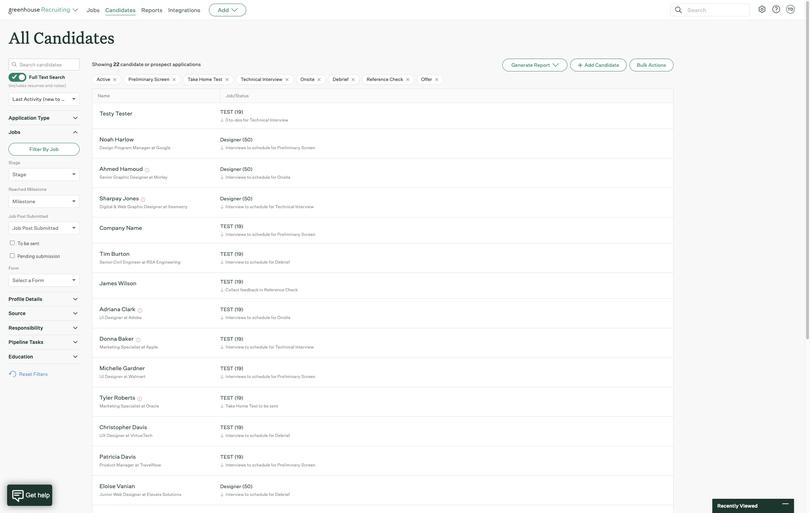 Task type: vqa. For each thing, say whether or not it's contained in the screenshot.


Task type: describe. For each thing, give the bounding box(es) containing it.
0 horizontal spatial be
[[24, 241, 29, 246]]

form element
[[9, 265, 80, 292]]

generate report
[[512, 62, 550, 68]]

gardner
[[123, 365, 145, 372]]

davis for patricia davis
[[121, 453, 136, 461]]

ahmed hamoud has been in onsite for more than 21 days image
[[144, 168, 151, 173]]

last activity (new to old)
[[12, 96, 70, 102]]

james wilson
[[100, 280, 137, 287]]

at down "donna baker has been in technical interview for more than 14 days" image
[[141, 344, 145, 350]]

Search text field
[[686, 5, 744, 15]]

adriana clark link
[[100, 306, 136, 314]]

select a form
[[12, 277, 44, 283]]

at down ahmed hamoud has been in onsite for more than 21 days icon
[[149, 175, 153, 180]]

1 vertical spatial submitted
[[34, 225, 58, 231]]

greenhouse recruiting image
[[9, 6, 73, 14]]

marketing specialist at oracle
[[100, 403, 159, 409]]

3
[[226, 117, 228, 123]]

check inside test (19) collect feedback in reference check
[[285, 287, 298, 293]]

product
[[100, 462, 115, 468]]

noah
[[100, 136, 114, 143]]

schedule for product manager at travelnow
[[252, 462, 270, 468]]

junior
[[100, 492, 112, 497]]

&
[[114, 204, 117, 209]]

for for senior graphic designer at morley
[[271, 175, 277, 180]]

michelle gardner ui designer at walmart
[[100, 365, 146, 379]]

0 vertical spatial form
[[9, 266, 19, 271]]

old)
[[61, 96, 70, 102]]

designer (50) interview to schedule for technical interview
[[220, 196, 314, 209]]

designer (50) interviews to schedule for preliminary screen
[[220, 137, 315, 150]]

integrations
[[168, 6, 201, 14]]

preliminary for michelle gardner
[[278, 374, 301, 379]]

1 vertical spatial milestone
[[12, 198, 35, 204]]

0 horizontal spatial test
[[213, 76, 223, 82]]

christopher
[[100, 424, 131, 431]]

technical for test (19) 3 to-dos for technical interview
[[250, 117, 269, 123]]

schedule for ui designer at walmart
[[252, 374, 270, 379]]

designer inside michelle gardner ui designer at walmart
[[105, 374, 123, 379]]

to for design program manager at google
[[247, 145, 251, 150]]

patricia davis link
[[100, 453, 136, 462]]

at inside eloise vanian junior web designer at elevate solutions
[[142, 492, 146, 497]]

prospect
[[151, 61, 171, 67]]

0 vertical spatial job post submitted
[[9, 214, 48, 219]]

1 ui from the top
[[100, 315, 104, 320]]

test for ux designer at virtuetech
[[220, 425, 234, 431]]

notes)
[[54, 83, 66, 88]]

tyler roberts has been in take home test for more than 7 days image
[[137, 397, 143, 402]]

candidates link
[[105, 6, 136, 14]]

interviews for ui designer at walmart
[[226, 374, 246, 379]]

interviews to schedule for preliminary screen link for davis
[[219, 462, 317, 469]]

technical for designer (50) interview to schedule for technical interview
[[275, 204, 295, 209]]

(19) for marketing specialist at apple
[[235, 336, 243, 342]]

0 vertical spatial name
[[98, 93, 110, 98]]

(new
[[43, 96, 54, 102]]

to for ui designer at adobe
[[247, 315, 251, 320]]

donna
[[100, 335, 117, 342]]

and
[[45, 83, 53, 88]]

screen for michelle gardner
[[301, 374, 315, 379]]

schedule for marketing specialist at apple
[[250, 344, 268, 350]]

2 (19) from the top
[[235, 223, 243, 229]]

22
[[113, 61, 119, 67]]

interviews to schedule for preliminary screen link for harlow
[[219, 144, 317, 151]]

responsibility
[[9, 325, 43, 331]]

bulk actions
[[637, 62, 667, 68]]

(50) for designer (50) interviews to schedule for preliminary screen
[[242, 137, 253, 143]]

ahmed hamoud link
[[100, 165, 143, 174]]

screen for patricia davis
[[301, 462, 315, 468]]

adriana
[[100, 306, 120, 313]]

activity
[[24, 96, 42, 102]]

test (19) interview to schedule for technical interview
[[220, 336, 314, 350]]

select
[[12, 277, 27, 283]]

debrief for tim burton
[[275, 259, 290, 265]]

ux
[[100, 433, 106, 438]]

web inside eloise vanian junior web designer at elevate solutions
[[113, 492, 122, 497]]

reached milestone element
[[9, 186, 80, 213]]

solutions
[[163, 492, 181, 497]]

to-
[[229, 117, 235, 123]]

(19) for ux designer at virtuetech
[[235, 425, 243, 431]]

for inside test (19) 3 to-dos for technical interview
[[243, 117, 249, 123]]

to inside test (19) take home test to be sent
[[259, 403, 263, 409]]

onsite for adriana clark
[[278, 315, 291, 320]]

interviews for design program manager at google
[[226, 145, 246, 150]]

testy
[[100, 110, 114, 117]]

0 vertical spatial reference
[[367, 76, 389, 82]]

pipeline tasks
[[9, 339, 43, 345]]

schedule for ui designer at adobe
[[252, 315, 270, 320]]

test for ui designer at adobe
[[220, 307, 234, 313]]

interviews to schedule for preliminary screen link for gardner
[[219, 373, 317, 380]]

interviews for ui designer at adobe
[[226, 315, 246, 320]]

0 vertical spatial graphic
[[113, 175, 129, 180]]

donna baker has been in technical interview for more than 14 days image
[[135, 338, 141, 342]]

add for add candidate
[[585, 62, 595, 68]]

apple
[[146, 344, 158, 350]]

donna baker
[[100, 335, 134, 342]]

text
[[38, 74, 48, 80]]

company name link
[[100, 224, 142, 233]]

Search candidates field
[[9, 59, 80, 70]]

eloise vanian link
[[100, 483, 135, 491]]

manager inside patricia davis product manager at travelnow
[[116, 462, 134, 468]]

0 vertical spatial stage
[[9, 160, 20, 165]]

application
[[9, 115, 36, 121]]

schedule for ux designer at virtuetech
[[250, 433, 268, 438]]

for for design program manager at google
[[271, 145, 277, 150]]

to for junior web designer at elevate solutions
[[245, 492, 249, 497]]

at inside tim burton senior civil engineer at rsa engineering
[[142, 259, 146, 265]]

sharpay jones link
[[100, 195, 139, 203]]

preliminary for noah harlow
[[278, 145, 301, 150]]

candidate
[[596, 62, 620, 68]]

(19) inside test (19) collect feedback in reference check
[[235, 279, 243, 285]]

interview inside designer (50) interview to schedule for debrief
[[226, 492, 244, 497]]

add for add
[[218, 6, 229, 14]]

company name
[[100, 224, 142, 232]]

to for ui designer at walmart
[[247, 374, 251, 379]]

elevate
[[147, 492, 162, 497]]

to for ux designer at virtuetech
[[245, 433, 249, 438]]

schedule for senior civil engineer at rsa engineering
[[250, 259, 268, 265]]

at down clark
[[124, 315, 128, 320]]

to for marketing specialist at apple
[[245, 344, 249, 350]]

name inside company name link
[[126, 224, 142, 232]]

preliminary screen
[[129, 76, 170, 82]]

1 vertical spatial graphic
[[127, 204, 143, 209]]

walmart
[[129, 374, 146, 379]]

interview to schedule for technical interview link for donna baker
[[219, 344, 316, 350]]

be inside test (19) take home test to be sent
[[264, 403, 269, 409]]

add button
[[209, 4, 246, 16]]

filters
[[33, 371, 48, 377]]

(50) for designer (50) interview to schedule for debrief
[[242, 484, 253, 490]]

james wilson link
[[100, 280, 137, 288]]

2 test from the top
[[220, 223, 234, 229]]

technical for test (19) interview to schedule for technical interview
[[275, 344, 295, 350]]

td button
[[787, 5, 795, 14]]

michelle
[[100, 365, 122, 372]]

patricia davis product manager at travelnow
[[100, 453, 161, 468]]

interviews to schedule for onsite link for adriana clark
[[219, 314, 292, 321]]

tim
[[100, 250, 110, 258]]

testy tester link
[[100, 110, 132, 118]]

testy tester
[[100, 110, 132, 117]]

reached milestone
[[9, 187, 47, 192]]

2 interviews to schedule for preliminary screen link from the top
[[219, 231, 317, 238]]

(19) for ui designer at adobe
[[235, 307, 243, 313]]

resumes
[[28, 83, 44, 88]]

applications
[[173, 61, 201, 67]]

oracle
[[146, 403, 159, 409]]

for for ui designer at adobe
[[271, 315, 277, 320]]

schedule for digital & web graphic designer at xeometry
[[250, 204, 268, 209]]

for for digital & web graphic designer at xeometry
[[269, 204, 274, 209]]

michelle gardner link
[[100, 365, 145, 373]]

sharpay jones has been in technical interview for more than 14 days image
[[140, 198, 147, 202]]

0 vertical spatial submitted
[[27, 214, 48, 219]]

to
[[17, 241, 23, 246]]

at inside noah harlow design program manager at google
[[151, 145, 155, 150]]

test for senior civil engineer at rsa engineering
[[220, 251, 234, 257]]

schedule for senior graphic designer at morley
[[252, 175, 270, 180]]

sharpay
[[100, 195, 122, 202]]

to for product manager at travelnow
[[247, 462, 251, 468]]

interviews for product manager at travelnow
[[226, 462, 246, 468]]

1 horizontal spatial check
[[390, 76, 403, 82]]

checkmark image
[[12, 74, 17, 79]]

noah harlow design program manager at google
[[100, 136, 171, 150]]

davis for christopher davis
[[132, 424, 147, 431]]

test inside test (19) take home test to be sent
[[249, 403, 258, 409]]

tyler
[[100, 394, 113, 402]]

for for ux designer at virtuetech
[[269, 433, 274, 438]]

vanian
[[117, 483, 135, 490]]

interview to schedule for debrief link for vanian
[[219, 491, 292, 498]]

add candidate link
[[571, 59, 627, 72]]

test inside test (19) collect feedback in reference check
[[220, 279, 234, 285]]

james
[[100, 280, 117, 287]]

designer (50) interviews to schedule for onsite
[[220, 166, 291, 180]]

designer inside "designer (50) interviews to schedule for preliminary screen"
[[220, 137, 241, 143]]

last
[[12, 96, 23, 102]]

profile details
[[9, 296, 42, 302]]

1 senior from the top
[[100, 175, 113, 180]]

test for marketing specialist at oracle
[[220, 395, 234, 401]]

program
[[114, 145, 132, 150]]

Pending submission checkbox
[[10, 253, 15, 258]]

0 vertical spatial jobs
[[87, 6, 100, 14]]

technical interview
[[241, 76, 283, 82]]

showing 22 candidate or prospect applications
[[92, 61, 201, 67]]

take home test
[[188, 76, 223, 82]]

eloise
[[100, 483, 116, 490]]

designer inside designer (50) interview to schedule for debrief
[[220, 484, 241, 490]]

(19) for senior civil engineer at rsa engineering
[[235, 251, 243, 257]]



Task type: locate. For each thing, give the bounding box(es) containing it.
(19) for ui designer at walmart
[[235, 366, 243, 372]]

at inside christopher davis ux designer at virtuetech
[[126, 433, 130, 438]]

schedule inside designer (50) interview to schedule for debrief
[[250, 492, 268, 497]]

0 vertical spatial job
[[50, 146, 59, 152]]

6 test from the top
[[220, 336, 234, 342]]

2 interview to schedule for technical interview link from the top
[[219, 344, 316, 350]]

clark
[[122, 306, 136, 313]]

generate report button
[[503, 59, 568, 72]]

onsite inside designer (50) interviews to schedule for onsite
[[278, 175, 291, 180]]

candidate reports are now available! apply filters and select "view in app" element
[[503, 59, 568, 72]]

0 horizontal spatial home
[[199, 76, 212, 82]]

9 (19) from the top
[[235, 425, 243, 431]]

interviews inside "designer (50) interviews to schedule for preliminary screen"
[[226, 145, 246, 150]]

1 interview to schedule for technical interview link from the top
[[219, 203, 316, 210]]

0 vertical spatial home
[[199, 76, 212, 82]]

dos
[[235, 117, 242, 123]]

interviews inside the test (19) interviews to schedule for onsite
[[226, 315, 246, 320]]

0 horizontal spatial check
[[285, 287, 298, 293]]

davis
[[132, 424, 147, 431], [121, 453, 136, 461]]

to inside test (19) interview to schedule for technical interview
[[245, 344, 249, 350]]

schedule for design program manager at google
[[252, 145, 270, 150]]

senior graphic designer at morley
[[100, 175, 168, 180]]

take inside test (19) take home test to be sent
[[226, 403, 235, 409]]

1 horizontal spatial test
[[249, 403, 258, 409]]

interview to schedule for technical interview link
[[219, 203, 316, 210], [219, 344, 316, 350]]

6 (19) from the top
[[235, 336, 243, 342]]

1 interview to schedule for debrief link from the top
[[219, 259, 292, 266]]

milestone down reached milestone
[[12, 198, 35, 204]]

1 horizontal spatial home
[[236, 403, 248, 409]]

test for product manager at travelnow
[[220, 454, 234, 460]]

3 interviews from the top
[[226, 232, 246, 237]]

1 vertical spatial web
[[113, 492, 122, 497]]

To be sent checkbox
[[10, 241, 15, 245]]

for inside designer (50) interviews to schedule for onsite
[[271, 175, 277, 180]]

marketing down tyler
[[100, 403, 120, 409]]

0 horizontal spatial take
[[188, 76, 198, 82]]

1 vertical spatial add
[[585, 62, 595, 68]]

1 vertical spatial job post submitted
[[12, 225, 58, 231]]

(50) inside designer (50) interviews to schedule for onsite
[[242, 166, 253, 172]]

(19) for marketing specialist at oracle
[[235, 395, 243, 401]]

0 vertical spatial candidates
[[105, 6, 136, 14]]

for inside test (19) interview to schedule for technical interview
[[269, 344, 274, 350]]

graphic down jones
[[127, 204, 143, 209]]

for inside "designer (50) interviews to schedule for preliminary screen"
[[271, 145, 277, 150]]

1 vertical spatial test (19) interview to schedule for debrief
[[220, 425, 290, 438]]

3 test from the top
[[220, 251, 234, 257]]

schedule inside test (19) interview to schedule for technical interview
[[250, 344, 268, 350]]

be
[[24, 241, 29, 246], [264, 403, 269, 409]]

jobs down application
[[9, 129, 20, 135]]

web down eloise vanian link
[[113, 492, 122, 497]]

for for marketing specialist at apple
[[269, 344, 274, 350]]

digital & web graphic designer at xeometry
[[100, 204, 188, 209]]

offer
[[422, 76, 432, 82]]

at
[[151, 145, 155, 150], [149, 175, 153, 180], [163, 204, 167, 209], [142, 259, 146, 265], [124, 315, 128, 320], [141, 344, 145, 350], [124, 374, 128, 379], [141, 403, 145, 409], [126, 433, 130, 438], [135, 462, 139, 468], [142, 492, 146, 497]]

at down michelle gardner link
[[124, 374, 128, 379]]

to for senior civil engineer at rsa engineering
[[245, 259, 249, 265]]

4 (50) from the top
[[242, 484, 253, 490]]

configure image
[[758, 5, 767, 14]]

technical inside test (19) 3 to-dos for technical interview
[[250, 117, 269, 123]]

for for product manager at travelnow
[[271, 462, 277, 468]]

1 interviews to schedule for preliminary screen link from the top
[[219, 144, 317, 151]]

interview to schedule for debrief link for davis
[[219, 432, 292, 439]]

test for marketing specialist at apple
[[220, 336, 234, 342]]

to for senior graphic designer at morley
[[247, 175, 251, 180]]

for for junior web designer at elevate solutions
[[269, 492, 274, 497]]

3 interviews to schedule for preliminary screen link from the top
[[219, 373, 317, 380]]

test (19) collect feedback in reference check
[[220, 279, 298, 293]]

davis right patricia
[[121, 453, 136, 461]]

specialist for tyler roberts
[[121, 403, 140, 409]]

8 test from the top
[[220, 395, 234, 401]]

10 (19) from the top
[[235, 454, 243, 460]]

stage element
[[9, 159, 80, 186]]

technical inside test (19) interview to schedule for technical interview
[[275, 344, 295, 350]]

to inside "designer (50) interview to schedule for technical interview"
[[245, 204, 249, 209]]

reached
[[9, 187, 26, 192]]

submitted down reached milestone element
[[27, 214, 48, 219]]

test (19) interviews to schedule for preliminary screen for davis
[[220, 454, 315, 468]]

1 test from the top
[[220, 109, 234, 115]]

0 vertical spatial marketing
[[100, 344, 120, 350]]

1 (19) from the top
[[235, 109, 243, 115]]

3 (50) from the top
[[242, 196, 253, 202]]

recently
[[718, 503, 739, 509]]

4 interviews to schedule for preliminary screen link from the top
[[219, 462, 317, 469]]

jobs link
[[87, 6, 100, 14]]

davis inside christopher davis ux designer at virtuetech
[[132, 424, 147, 431]]

form
[[9, 266, 19, 271], [32, 277, 44, 283]]

tasks
[[29, 339, 43, 345]]

td button
[[785, 4, 797, 15]]

showing
[[92, 61, 112, 67]]

ahmed
[[100, 165, 119, 173]]

interviews to schedule for onsite link up test (19) interview to schedule for technical interview
[[219, 314, 292, 321]]

collect
[[226, 287, 240, 293]]

candidates right jobs link
[[105, 6, 136, 14]]

add inside add popup button
[[218, 6, 229, 14]]

4 test from the top
[[220, 279, 234, 285]]

4 interviews from the top
[[226, 315, 246, 320]]

0 vertical spatial post
[[17, 214, 26, 219]]

(50) for designer (50) interviews to schedule for onsite
[[242, 166, 253, 172]]

0 horizontal spatial name
[[98, 93, 110, 98]]

1 vertical spatial candidates
[[33, 27, 115, 48]]

(50) inside designer (50) interview to schedule for debrief
[[242, 484, 253, 490]]

debrief for eloise vanian
[[275, 492, 290, 497]]

tim burton senior civil engineer at rsa engineering
[[100, 250, 181, 265]]

(19) inside the test (19) interviews to schedule for onsite
[[235, 307, 243, 313]]

1 vertical spatial home
[[236, 403, 248, 409]]

add inside add candidate "link"
[[585, 62, 595, 68]]

senior inside tim burton senior civil engineer at rsa engineering
[[100, 259, 113, 265]]

ahmed hamoud
[[100, 165, 143, 173]]

interviews for senior graphic designer at morley
[[226, 175, 246, 180]]

check left the offer
[[390, 76, 403, 82]]

0 vertical spatial sent
[[30, 241, 39, 246]]

1 vertical spatial senior
[[100, 259, 113, 265]]

marketing for donna
[[100, 344, 120, 350]]

ui down adriana
[[100, 315, 104, 320]]

1 vertical spatial reference
[[264, 287, 285, 293]]

1 vertical spatial be
[[264, 403, 269, 409]]

0 vertical spatial senior
[[100, 175, 113, 180]]

designer inside eloise vanian junior web designer at elevate solutions
[[123, 492, 141, 497]]

2 test (19) interviews to schedule for preliminary screen from the top
[[220, 366, 315, 379]]

name down active
[[98, 93, 110, 98]]

take home test to be sent link
[[219, 403, 280, 410]]

by
[[43, 146, 49, 152]]

add candidate
[[585, 62, 620, 68]]

job post submitted down reached milestone element
[[9, 214, 48, 219]]

0 vertical spatial manager
[[133, 145, 150, 150]]

test (19) interview to schedule for debrief for davis
[[220, 425, 290, 438]]

0 vertical spatial take
[[188, 76, 198, 82]]

to
[[55, 96, 60, 102], [247, 145, 251, 150], [247, 175, 251, 180], [245, 204, 249, 209], [247, 232, 251, 237], [245, 259, 249, 265], [247, 315, 251, 320], [245, 344, 249, 350], [247, 374, 251, 379], [259, 403, 263, 409], [245, 433, 249, 438], [247, 462, 251, 468], [245, 492, 249, 497]]

1 vertical spatial post
[[22, 225, 33, 231]]

1 vertical spatial interviews to schedule for onsite link
[[219, 314, 292, 321]]

7 (19) from the top
[[235, 366, 243, 372]]

2 vertical spatial test (19) interviews to schedule for preliminary screen
[[220, 454, 315, 468]]

marketing down donna at the left of page
[[100, 344, 120, 350]]

davis inside patricia davis product manager at travelnow
[[121, 453, 136, 461]]

0 vertical spatial davis
[[132, 424, 147, 431]]

test (19) interview to schedule for debrief down take home test to be sent 'link'
[[220, 425, 290, 438]]

in
[[260, 287, 263, 293]]

designer inside "designer (50) interview to schedule for technical interview"
[[220, 196, 241, 202]]

job/status
[[226, 93, 249, 98]]

home inside test (19) take home test to be sent
[[236, 403, 248, 409]]

engineer
[[123, 259, 141, 265]]

morley
[[154, 175, 168, 180]]

5 test from the top
[[220, 307, 234, 313]]

test
[[213, 76, 223, 82], [249, 403, 258, 409]]

form down pending submission checkbox
[[9, 266, 19, 271]]

screen for noah harlow
[[301, 145, 315, 150]]

0 vertical spatial interview to schedule for technical interview link
[[219, 203, 316, 210]]

0 vertical spatial specialist
[[121, 344, 140, 350]]

1 vertical spatial stage
[[12, 171, 26, 177]]

2 interview to schedule for debrief link from the top
[[219, 432, 292, 439]]

technical inside "designer (50) interview to schedule for technical interview"
[[275, 204, 295, 209]]

1 vertical spatial interview to schedule for technical interview link
[[219, 344, 316, 350]]

at left rsa
[[142, 259, 146, 265]]

0 vertical spatial interviews to schedule for onsite link
[[219, 174, 292, 181]]

3 (19) from the top
[[235, 251, 243, 257]]

adriana clark has been in onsite for more than 21 days image
[[137, 309, 143, 313]]

1 test (19) interview to schedule for debrief from the top
[[220, 251, 290, 265]]

1 marketing from the top
[[100, 344, 120, 350]]

to inside "designer (50) interviews to schedule for preliminary screen"
[[247, 145, 251, 150]]

reset filters button
[[9, 368, 51, 381]]

manager inside noah harlow design program manager at google
[[133, 145, 150, 150]]

interviews to schedule for preliminary screen link up designer (50) interview to schedule for debrief
[[219, 462, 317, 469]]

specialist for donna baker
[[121, 344, 140, 350]]

test inside test (19) interview to schedule for technical interview
[[220, 336, 234, 342]]

manager down patricia davis "link" on the bottom left of page
[[116, 462, 134, 468]]

last activity (new to old) option
[[12, 96, 70, 102]]

test inside test (19) take home test to be sent
[[220, 395, 234, 401]]

preliminary inside "designer (50) interviews to schedule for preliminary screen"
[[278, 145, 301, 150]]

candidate
[[121, 61, 144, 67]]

name right company
[[126, 224, 142, 232]]

preliminary for patricia davis
[[278, 462, 301, 468]]

designer inside designer (50) interviews to schedule for onsite
[[220, 166, 241, 172]]

schedule inside designer (50) interviews to schedule for onsite
[[252, 175, 270, 180]]

(19) inside test (19) interview to schedule for technical interview
[[235, 336, 243, 342]]

schedule inside the test (19) interviews to schedule for onsite
[[252, 315, 270, 320]]

interviews to schedule for preliminary screen link up designer (50) interviews to schedule for onsite
[[219, 144, 317, 151]]

(50) for designer (50) interview to schedule for technical interview
[[242, 196, 253, 202]]

marketing for tyler
[[100, 403, 120, 409]]

at down tyler roberts has been in take home test for more than 7 days icon
[[141, 403, 145, 409]]

web right the &
[[118, 204, 127, 209]]

interview inside test (19) 3 to-dos for technical interview
[[270, 117, 288, 123]]

1 vertical spatial check
[[285, 287, 298, 293]]

profile
[[9, 296, 24, 302]]

2 interviews to schedule for onsite link from the top
[[219, 314, 292, 321]]

engineering
[[156, 259, 181, 265]]

milestone down the stage element
[[27, 187, 47, 192]]

1 horizontal spatial sent
[[270, 403, 278, 409]]

test
[[220, 109, 234, 115], [220, 223, 234, 229], [220, 251, 234, 257], [220, 279, 234, 285], [220, 307, 234, 313], [220, 336, 234, 342], [220, 366, 234, 372], [220, 395, 234, 401], [220, 425, 234, 431], [220, 454, 234, 460]]

jobs
[[87, 6, 100, 14], [9, 129, 20, 135]]

1 vertical spatial job
[[9, 214, 16, 219]]

to inside designer (50) interviews to schedule for onsite
[[247, 175, 251, 180]]

2 vertical spatial onsite
[[278, 315, 291, 320]]

interviews to schedule for onsite link up "designer (50) interview to schedule for technical interview"
[[219, 174, 292, 181]]

schedule inside "designer (50) interviews to schedule for preliminary screen"
[[252, 145, 270, 150]]

9 test from the top
[[220, 425, 234, 431]]

full text search (includes resumes and notes)
[[9, 74, 66, 88]]

pending
[[17, 253, 35, 259]]

specialist
[[121, 344, 140, 350], [121, 403, 140, 409]]

1 horizontal spatial take
[[226, 403, 235, 409]]

senior down tim
[[100, 259, 113, 265]]

1 (50) from the top
[[242, 137, 253, 143]]

for inside the test (19) interviews to schedule for onsite
[[271, 315, 277, 320]]

schedule inside "designer (50) interview to schedule for technical interview"
[[250, 204, 268, 209]]

interviews to schedule for onsite link for ahmed hamoud
[[219, 174, 292, 181]]

submitted up to be sent
[[34, 225, 58, 231]]

interview
[[263, 76, 283, 82], [270, 117, 288, 123], [226, 204, 244, 209], [295, 204, 314, 209], [226, 259, 244, 265], [226, 344, 244, 350], [295, 344, 314, 350], [226, 433, 244, 438], [226, 492, 244, 497]]

post up to be sent
[[22, 225, 33, 231]]

for inside "designer (50) interview to schedule for technical interview"
[[269, 204, 274, 209]]

xeometry
[[168, 204, 188, 209]]

7 test from the top
[[220, 366, 234, 372]]

0 horizontal spatial form
[[9, 266, 19, 271]]

debrief inside designer (50) interview to schedule for debrief
[[275, 492, 290, 497]]

education
[[9, 354, 33, 360]]

1 vertical spatial manager
[[116, 462, 134, 468]]

test (19) interviews to schedule for preliminary screen down "designer (50) interview to schedule for technical interview"
[[220, 223, 315, 237]]

reference inside test (19) collect feedback in reference check
[[264, 287, 285, 293]]

onsite for ahmed hamoud
[[278, 175, 291, 180]]

to inside designer (50) interview to schedule for debrief
[[245, 492, 249, 497]]

at left "xeometry"
[[163, 204, 167, 209]]

post down reached
[[17, 214, 26, 219]]

pending submission
[[17, 253, 60, 259]]

0 vertical spatial milestone
[[27, 187, 47, 192]]

1 vertical spatial onsite
[[278, 175, 291, 180]]

test (19) interviews to schedule for preliminary screen for gardner
[[220, 366, 315, 379]]

10 test from the top
[[220, 454, 234, 460]]

1 vertical spatial ui
[[100, 374, 104, 379]]

specialist down the 'roberts'
[[121, 403, 140, 409]]

pipeline
[[9, 339, 28, 345]]

test (19) interviews to schedule for preliminary screen up designer (50) interview to schedule for debrief
[[220, 454, 315, 468]]

job post submitted up to be sent
[[12, 225, 58, 231]]

interviews
[[226, 145, 246, 150], [226, 175, 246, 180], [226, 232, 246, 237], [226, 315, 246, 320], [226, 374, 246, 379], [226, 462, 246, 468]]

debrief for christopher davis
[[275, 433, 290, 438]]

(50) inside "designer (50) interviews to schedule for preliminary screen"
[[242, 137, 253, 143]]

0 vertical spatial test (19) interviews to schedule for preliminary screen
[[220, 223, 315, 237]]

2 test (19) interview to schedule for debrief from the top
[[220, 425, 290, 438]]

at left elevate
[[142, 492, 146, 497]]

screen inside "designer (50) interviews to schedule for preliminary screen"
[[301, 145, 315, 150]]

2 senior from the top
[[100, 259, 113, 265]]

bulk actions link
[[630, 59, 674, 72]]

2 vertical spatial job
[[12, 225, 21, 231]]

test inside the test (19) interviews to schedule for onsite
[[220, 307, 234, 313]]

or
[[145, 61, 150, 67]]

1 horizontal spatial form
[[32, 277, 44, 283]]

1 vertical spatial specialist
[[121, 403, 140, 409]]

1 vertical spatial form
[[32, 277, 44, 283]]

add
[[218, 6, 229, 14], [585, 62, 595, 68]]

0 vertical spatial check
[[390, 76, 403, 82]]

at left travelnow on the bottom
[[135, 462, 139, 468]]

christopher davis link
[[100, 424, 147, 432]]

type
[[37, 115, 50, 121]]

ui
[[100, 315, 104, 320], [100, 374, 104, 379]]

filter by job
[[29, 146, 59, 152]]

0 vertical spatial ui
[[100, 315, 104, 320]]

jobs left candidates link
[[87, 6, 100, 14]]

to inside the test (19) interviews to schedule for onsite
[[247, 315, 251, 320]]

at inside michelle gardner ui designer at walmart
[[124, 374, 128, 379]]

1 horizontal spatial jobs
[[87, 6, 100, 14]]

1 horizontal spatial name
[[126, 224, 142, 232]]

2 specialist from the top
[[121, 403, 140, 409]]

test inside test (19) 3 to-dos for technical interview
[[220, 109, 234, 115]]

8 (19) from the top
[[235, 395, 243, 401]]

2 interviews from the top
[[226, 175, 246, 180]]

(19) inside test (19) 3 to-dos for technical interview
[[235, 109, 243, 115]]

(19) inside test (19) take home test to be sent
[[235, 395, 243, 401]]

ui inside michelle gardner ui designer at walmart
[[100, 374, 104, 379]]

1 vertical spatial take
[[226, 403, 235, 409]]

actions
[[649, 62, 667, 68]]

schedule
[[252, 145, 270, 150], [252, 175, 270, 180], [250, 204, 268, 209], [252, 232, 270, 237], [250, 259, 268, 265], [252, 315, 270, 320], [250, 344, 268, 350], [252, 374, 270, 379], [250, 433, 268, 438], [252, 462, 270, 468], [250, 492, 268, 497]]

harlow
[[115, 136, 134, 143]]

1 vertical spatial test
[[249, 403, 258, 409]]

3 test (19) interviews to schedule for preliminary screen from the top
[[220, 454, 315, 468]]

0 vertical spatial test (19) interview to schedule for debrief
[[220, 251, 290, 265]]

1 horizontal spatial be
[[264, 403, 269, 409]]

baker
[[118, 335, 134, 342]]

form right a at left bottom
[[32, 277, 44, 283]]

0 horizontal spatial sent
[[30, 241, 39, 246]]

5 interviews from the top
[[226, 374, 246, 379]]

job inside button
[[50, 146, 59, 152]]

check right the in
[[285, 287, 298, 293]]

2 vertical spatial interview to schedule for debrief link
[[219, 491, 292, 498]]

tim burton link
[[100, 250, 130, 259]]

1 specialist from the top
[[121, 344, 140, 350]]

for
[[243, 117, 249, 123], [271, 145, 277, 150], [271, 175, 277, 180], [269, 204, 274, 209], [271, 232, 277, 237], [269, 259, 274, 265], [271, 315, 277, 320], [269, 344, 274, 350], [271, 374, 277, 379], [269, 433, 274, 438], [271, 462, 277, 468], [269, 492, 274, 497]]

hamoud
[[120, 165, 143, 173]]

details
[[25, 296, 42, 302]]

manager right the program
[[133, 145, 150, 150]]

graphic down the ahmed hamoud link
[[113, 175, 129, 180]]

0 vertical spatial interview to schedule for debrief link
[[219, 259, 292, 266]]

designer inside christopher davis ux designer at virtuetech
[[107, 433, 125, 438]]

at left google
[[151, 145, 155, 150]]

reset filters
[[19, 371, 48, 377]]

search
[[49, 74, 65, 80]]

ui down michelle
[[100, 374, 104, 379]]

at down christopher davis link
[[126, 433, 130, 438]]

6 interviews from the top
[[226, 462, 246, 468]]

1 vertical spatial marketing
[[100, 403, 120, 409]]

1 vertical spatial jobs
[[9, 129, 20, 135]]

interview to schedule for technical interview link for sharpay jones
[[219, 203, 316, 210]]

0 horizontal spatial add
[[218, 6, 229, 14]]

donna baker link
[[100, 335, 134, 344]]

4 (19) from the top
[[235, 279, 243, 285]]

specialist down baker
[[121, 344, 140, 350]]

test for ui designer at walmart
[[220, 366, 234, 372]]

1 horizontal spatial reference
[[367, 76, 389, 82]]

adriana clark
[[100, 306, 136, 313]]

2 ui from the top
[[100, 374, 104, 379]]

sent inside test (19) take home test to be sent
[[270, 403, 278, 409]]

reset
[[19, 371, 32, 377]]

davis up virtuetech
[[132, 424, 147, 431]]

marketing specialist at apple
[[100, 344, 158, 350]]

onsite inside the test (19) interviews to schedule for onsite
[[278, 315, 291, 320]]

3 interview to schedule for debrief link from the top
[[219, 491, 292, 498]]

test (19) interview to schedule for debrief up test (19) collect feedback in reference check
[[220, 251, 290, 265]]

0 vertical spatial web
[[118, 204, 127, 209]]

interviews inside designer (50) interviews to schedule for onsite
[[226, 175, 246, 180]]

manager
[[133, 145, 150, 150], [116, 462, 134, 468]]

0 vertical spatial add
[[218, 6, 229, 14]]

eloise vanian junior web designer at elevate solutions
[[100, 483, 181, 497]]

0 vertical spatial test
[[213, 76, 223, 82]]

1 vertical spatial name
[[126, 224, 142, 232]]

senior down ahmed
[[100, 175, 113, 180]]

1 test (19) interviews to schedule for preliminary screen from the top
[[220, 223, 315, 237]]

interviews to schedule for preliminary screen link down "designer (50) interview to schedule for technical interview"
[[219, 231, 317, 238]]

jones
[[123, 195, 139, 202]]

for for senior civil engineer at rsa engineering
[[269, 259, 274, 265]]

schedule for junior web designer at elevate solutions
[[250, 492, 268, 497]]

tyler roberts
[[100, 394, 135, 402]]

1 vertical spatial davis
[[121, 453, 136, 461]]

(includes
[[9, 83, 27, 88]]

0 vertical spatial onsite
[[301, 76, 315, 82]]

0 horizontal spatial reference
[[264, 287, 285, 293]]

test (19) interviews to schedule for preliminary screen down test (19) interview to schedule for technical interview
[[220, 366, 315, 379]]

job post submitted element
[[9, 213, 80, 240]]

company
[[100, 224, 125, 232]]

(19) for product manager at travelnow
[[235, 454, 243, 460]]

at inside patricia davis product manager at travelnow
[[135, 462, 139, 468]]

1 horizontal spatial add
[[585, 62, 595, 68]]

1 vertical spatial interview to schedule for debrief link
[[219, 432, 292, 439]]

interview to schedule for debrief link for burton
[[219, 259, 292, 266]]

0 horizontal spatial jobs
[[9, 129, 20, 135]]

roberts
[[114, 394, 135, 402]]

5 (19) from the top
[[235, 307, 243, 313]]

2 (50) from the top
[[242, 166, 253, 172]]

to for digital & web graphic designer at xeometry
[[245, 204, 249, 209]]

interviews to schedule for onsite link
[[219, 174, 292, 181], [219, 314, 292, 321]]

test (19) interview to schedule for debrief for burton
[[220, 251, 290, 265]]

test (19) 3 to-dos for technical interview
[[220, 109, 288, 123]]

submission
[[36, 253, 60, 259]]

candidates down jobs link
[[33, 27, 115, 48]]

0 vertical spatial be
[[24, 241, 29, 246]]

1 interviews to schedule for onsite link from the top
[[219, 174, 292, 181]]

source
[[9, 310, 26, 316]]

for for ui designer at walmart
[[271, 374, 277, 379]]

1 vertical spatial sent
[[270, 403, 278, 409]]

interviews to schedule for preliminary screen link up test (19) take home test to be sent
[[219, 373, 317, 380]]

td
[[788, 7, 794, 12]]

2 marketing from the top
[[100, 403, 120, 409]]

(50) inside "designer (50) interview to schedule for technical interview"
[[242, 196, 253, 202]]

google
[[156, 145, 171, 150]]

1 interviews from the top
[[226, 145, 246, 150]]

1 vertical spatial test (19) interviews to schedule for preliminary screen
[[220, 366, 315, 379]]

for inside designer (50) interview to schedule for debrief
[[269, 492, 274, 497]]

interview to schedule for debrief link
[[219, 259, 292, 266], [219, 432, 292, 439], [219, 491, 292, 498]]



